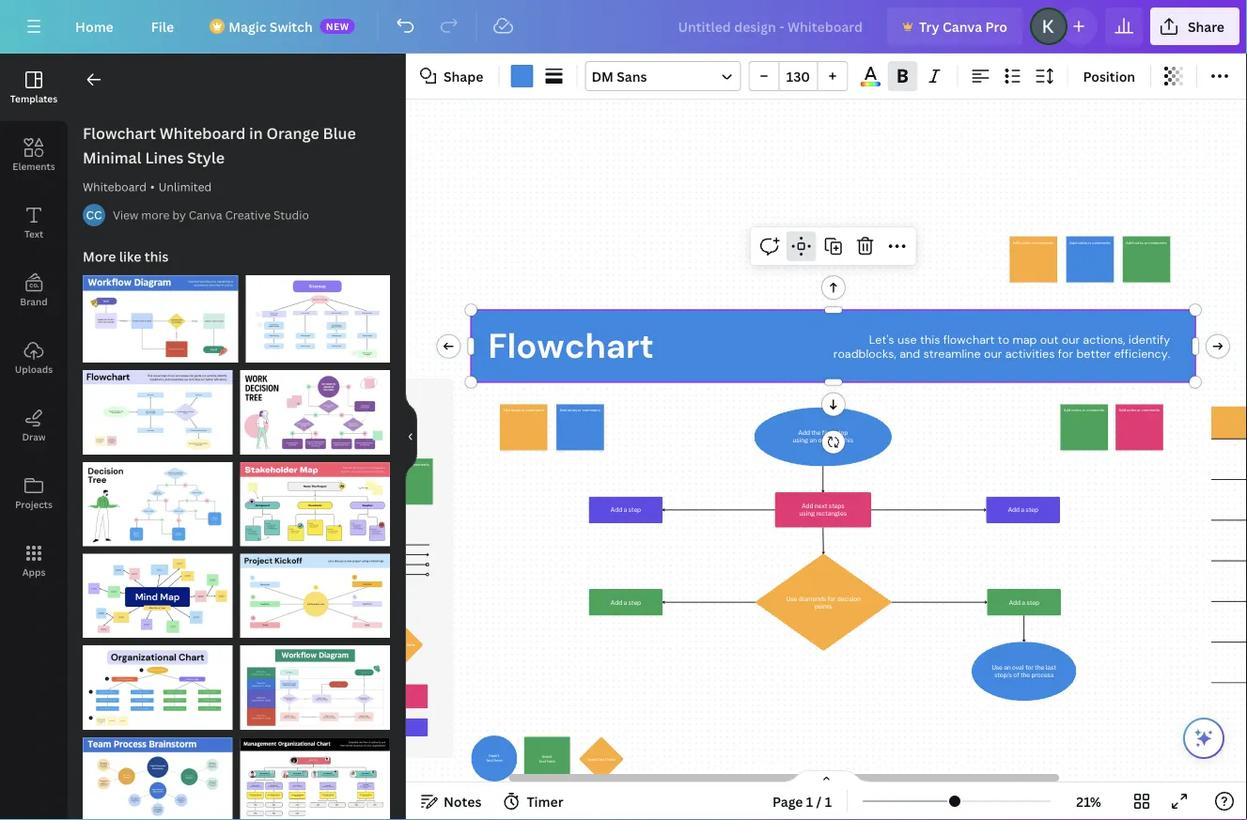 Task type: describe. For each thing, give the bounding box(es) containing it.
flow chart whiteboard in red blue basic style image
[[83, 370, 233, 455]]

1 vertical spatial whiteboard
[[83, 179, 147, 195]]

brand
[[20, 295, 48, 308]]

canva inside view more by canva creative studio button
[[189, 207, 222, 223]]

timer button
[[497, 787, 571, 817]]

position button
[[1076, 61, 1144, 91]]

shape
[[444, 67, 484, 85]]

actions,
[[1084, 332, 1126, 347]]

project kickoff whiteboard in purple red basic style group
[[240, 543, 390, 639]]

main menu bar
[[0, 0, 1248, 54]]

– – number field
[[786, 67, 812, 85]]

dm sans button
[[585, 61, 741, 91]]

for
[[1059, 347, 1074, 362]]

more like this
[[83, 248, 169, 266]]

let's use this flowchart to map out our actions, identify roadblocks, and streamline our activities for better efficiency.
[[834, 332, 1171, 362]]

roadblocks,
[[834, 347, 897, 362]]

0 horizontal spatial our
[[985, 347, 1003, 362]]

creative
[[225, 207, 271, 223]]

out
[[1041, 332, 1059, 347]]

elements
[[12, 160, 55, 173]]

style
[[187, 148, 225, 168]]

activities
[[1006, 347, 1056, 362]]

try
[[920, 17, 940, 35]]

orange
[[267, 123, 319, 143]]

studio
[[274, 207, 309, 223]]

decision tree team whiteboard in green blue yellow simple colorful style group
[[83, 451, 233, 547]]

blue
[[323, 123, 356, 143]]

minimal
[[83, 148, 142, 168]]

color range image
[[861, 82, 881, 87]]

1 horizontal spatial our
[[1062, 332, 1080, 347]]

canva creative studio image
[[83, 204, 105, 227]]

text
[[24, 228, 43, 240]]

templates
[[10, 92, 57, 105]]

timer
[[527, 793, 564, 811]]

apps
[[22, 566, 45, 579]]

2 1 from the left
[[825, 793, 832, 811]]

workflow diagram planning whiteboard in purple blue modern professional style image
[[83, 276, 238, 363]]

flowchart
[[944, 332, 995, 347]]

notes button
[[414, 787, 489, 817]]

canva inside the try canva pro button
[[943, 17, 983, 35]]

identify
[[1129, 332, 1171, 347]]

lines
[[145, 148, 184, 168]]

templates button
[[0, 54, 68, 121]]

projects button
[[0, 460, 68, 528]]

apps button
[[0, 528, 68, 595]]

page
[[773, 793, 804, 811]]

1 1 from the left
[[807, 793, 814, 811]]

view more by canva creative studio
[[113, 207, 309, 223]]

21% button
[[1059, 787, 1120, 817]]

and
[[900, 347, 921, 362]]

sitemap whiteboard in green purple basic style group
[[246, 264, 390, 363]]

new
[[326, 20, 350, 32]]

team process brainstorm whiteboard in blue green modern professional style image
[[83, 738, 233, 821]]

unlimited
[[159, 179, 212, 195]]

Design title text field
[[663, 8, 880, 45]]

pro
[[986, 17, 1008, 35]]

like
[[119, 248, 141, 266]]

workflow diagram planning whiteboard in green red modern professional style group
[[240, 635, 390, 731]]

in
[[249, 123, 263, 143]]

projects
[[15, 498, 53, 511]]

try canva pro button
[[888, 8, 1023, 45]]

shape button
[[414, 61, 491, 91]]



Task type: locate. For each thing, give the bounding box(es) containing it.
this for use
[[921, 332, 941, 347]]

group
[[749, 61, 849, 91]]

use
[[898, 332, 918, 347]]

efficiency.
[[1115, 347, 1171, 362]]

management org chart team whiteboard in black red green trendy sticker style image
[[240, 738, 390, 821]]

workflow diagram planning whiteboard in purple blue modern professional style group
[[83, 264, 238, 363]]

stakeholder map team whiteboard in green yellow purple trendy stickers style image
[[240, 462, 390, 547]]

0 vertical spatial this
[[145, 248, 169, 266]]

org chart whiteboard in yellow red basic style image
[[83, 646, 233, 731]]

dm
[[592, 67, 614, 85]]

1
[[807, 793, 814, 811], [825, 793, 832, 811]]

canva creative studio element
[[83, 204, 105, 227]]

management org chart team whiteboard in black red green trendy sticker style group
[[240, 727, 390, 821]]

uploads button
[[0, 324, 68, 392]]

by
[[172, 207, 186, 223]]

file button
[[136, 8, 189, 45]]

draw button
[[0, 392, 68, 460]]

this right like
[[145, 248, 169, 266]]

0 horizontal spatial 1
[[807, 793, 814, 811]]

1 right /
[[825, 793, 832, 811]]

flowchart
[[83, 123, 156, 143]]

dm sans
[[592, 67, 647, 85]]

more
[[83, 248, 116, 266]]

text button
[[0, 189, 68, 257]]

brand button
[[0, 257, 68, 324]]

whiteboard
[[160, 123, 246, 143], [83, 179, 147, 195]]

workflow diagram planning whiteboard in green red modern professional style image
[[240, 646, 390, 731]]

1 horizontal spatial canva
[[943, 17, 983, 35]]

to
[[998, 332, 1010, 347]]

let's
[[870, 332, 895, 347]]

view more by canva creative studio button
[[113, 206, 309, 225]]

#2288e6 image
[[511, 65, 534, 87]]

show pages image
[[782, 770, 872, 785]]

0 horizontal spatial this
[[145, 248, 169, 266]]

whiteboard up "style" on the left of page
[[160, 123, 246, 143]]

better
[[1077, 347, 1112, 362]]

more
[[141, 207, 170, 223]]

#2288e6 image
[[511, 65, 534, 87]]

this inside let's use this flowchart to map out our actions, identify roadblocks, and streamline our activities for better efficiency.
[[921, 332, 941, 347]]

sitemap whiteboard in green purple basic style image
[[246, 276, 390, 363]]

decision tree team whiteboard in purple pink green simple colorful style image
[[240, 370, 390, 455]]

1 horizontal spatial whiteboard
[[160, 123, 246, 143]]

1 horizontal spatial 1
[[825, 793, 832, 811]]

sans
[[617, 67, 647, 85]]

streamline
[[924, 347, 981, 362]]

canva
[[943, 17, 983, 35], [189, 207, 222, 223]]

1 left /
[[807, 793, 814, 811]]

whiteboard inside flowchart whiteboard in orange blue minimal lines style
[[160, 123, 246, 143]]

position
[[1084, 67, 1136, 85]]

0 vertical spatial canva
[[943, 17, 983, 35]]

whiteboard down minimal
[[83, 179, 147, 195]]

file
[[151, 17, 174, 35]]

/
[[817, 793, 822, 811]]

0 vertical spatial whiteboard
[[160, 123, 246, 143]]

our right out
[[1062, 332, 1080, 347]]

map
[[1013, 332, 1038, 347]]

org chart whiteboard in yellow red basic style group
[[83, 635, 233, 731]]

1 vertical spatial this
[[921, 332, 941, 347]]

home
[[75, 17, 114, 35]]

this
[[145, 248, 169, 266], [921, 332, 941, 347]]

21%
[[1077, 793, 1102, 811]]

decision tree team whiteboard in purple pink green simple colorful style group
[[240, 359, 390, 455]]

canva assistant image
[[1193, 728, 1216, 750]]

canva right by
[[189, 207, 222, 223]]

page 1 / 1
[[773, 793, 832, 811]]

share button
[[1151, 8, 1240, 45]]

this for like
[[145, 248, 169, 266]]

mind map brainstorm whiteboard in colorful style image
[[83, 554, 233, 639]]

home link
[[60, 8, 129, 45]]

decision tree team whiteboard in green blue yellow simple colorful style image
[[83, 462, 233, 547]]

share
[[1189, 17, 1225, 35]]

draw
[[22, 431, 46, 443]]

flow chart whiteboard in red blue basic style group
[[83, 359, 233, 455]]

team process brainstorm whiteboard in blue green modern professional style group
[[83, 727, 233, 821]]

0 horizontal spatial whiteboard
[[83, 179, 147, 195]]

our left map
[[985, 347, 1003, 362]]

1 vertical spatial canva
[[189, 207, 222, 223]]

view
[[113, 207, 139, 223]]

magic
[[229, 17, 267, 35]]

magic switch
[[229, 17, 313, 35]]

hide image
[[405, 392, 418, 482]]

our
[[1062, 332, 1080, 347], [985, 347, 1003, 362]]

notes
[[444, 793, 482, 811]]

stakeholder map team whiteboard in green yellow purple trendy stickers style group
[[240, 451, 390, 547]]

1 horizontal spatial this
[[921, 332, 941, 347]]

this right the use
[[921, 332, 941, 347]]

mind map brainstorm whiteboard in colorful style group
[[83, 543, 233, 639]]

try canva pro
[[920, 17, 1008, 35]]

canva right try
[[943, 17, 983, 35]]

project kickoff whiteboard in purple red basic style image
[[240, 554, 390, 639]]

uploads
[[15, 363, 53, 376]]

flowchart whiteboard in orange blue minimal lines style
[[83, 123, 356, 168]]

0 horizontal spatial canva
[[189, 207, 222, 223]]

side panel tab list
[[0, 54, 68, 595]]

switch
[[270, 17, 313, 35]]

elements button
[[0, 121, 68, 189]]



Task type: vqa. For each thing, say whether or not it's contained in the screenshot.
streamline at the right top of the page
yes



